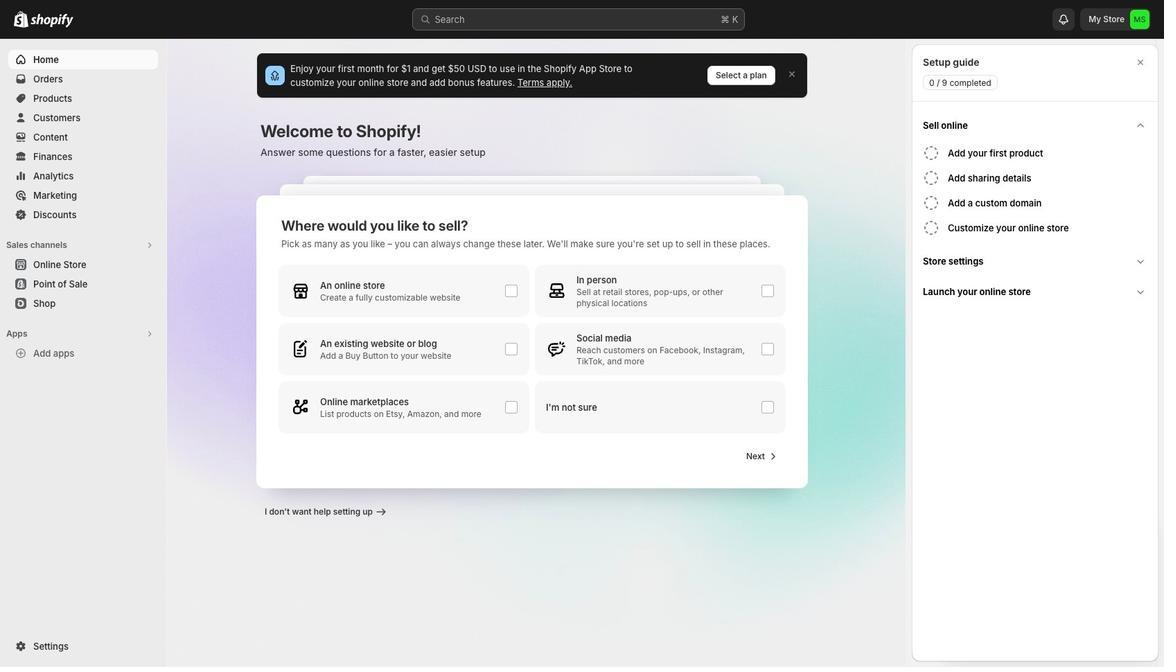 Task type: vqa. For each thing, say whether or not it's contained in the screenshot.
Mark Customize your online store as done image
yes



Task type: describe. For each thing, give the bounding box(es) containing it.
mark add sharing details as done image
[[923, 170, 940, 186]]

1 horizontal spatial shopify image
[[30, 14, 73, 28]]



Task type: locate. For each thing, give the bounding box(es) containing it.
dialog
[[912, 44, 1159, 662]]

mark add a custom domain as done image
[[923, 195, 940, 211]]

mark customize your online store as done image
[[923, 220, 940, 236]]

0 horizontal spatial shopify image
[[14, 11, 28, 28]]

mark add your first product as done image
[[923, 145, 940, 161]]

shopify image
[[14, 11, 28, 28], [30, 14, 73, 28]]

my store image
[[1130, 10, 1150, 29]]



